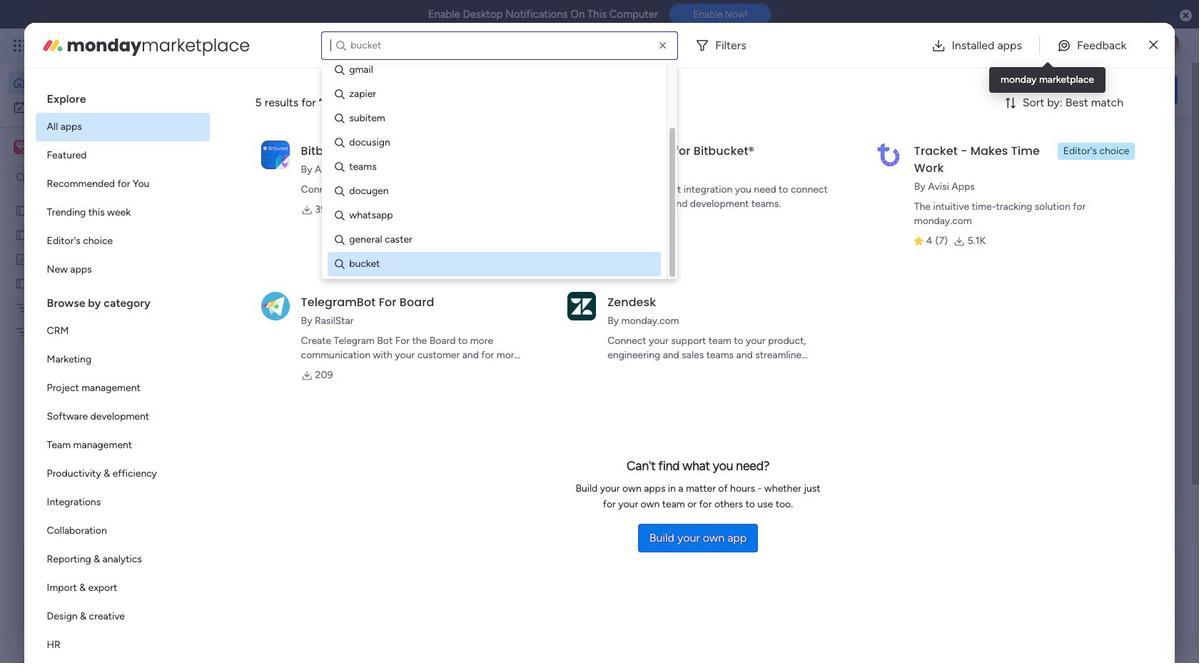 Task type: locate. For each thing, give the bounding box(es) containing it.
see plans image
[[237, 38, 250, 54]]

0 vertical spatial public board image
[[15, 203, 29, 217]]

app logo image
[[261, 140, 290, 169], [874, 140, 903, 169], [261, 292, 290, 320], [568, 292, 596, 320]]

monday marketplace image
[[41, 34, 64, 57]]

workspace selection element
[[14, 139, 119, 157]]

1 public board image from the top
[[15, 203, 29, 217]]

public dashboard image
[[15, 252, 29, 266]]

1 heading from the top
[[35, 80, 210, 113]]

0 vertical spatial heading
[[35, 80, 210, 113]]

0 horizontal spatial lottie animation image
[[0, 519, 182, 663]]

quick search results list box
[[221, 162, 930, 526]]

1 vertical spatial lottie animation image
[[0, 519, 182, 663]]

option
[[9, 71, 173, 94], [9, 96, 173, 119], [35, 113, 210, 141], [35, 141, 210, 170], [35, 170, 210, 198], [0, 197, 182, 200], [35, 198, 210, 227], [35, 227, 210, 256], [35, 256, 210, 284], [35, 317, 210, 346], [35, 346, 210, 374], [35, 374, 210, 403], [35, 403, 210, 431], [35, 431, 210, 460], [35, 460, 210, 488], [35, 488, 210, 517], [35, 517, 210, 545], [35, 545, 210, 574], [35, 574, 210, 603], [35, 603, 210, 631], [35, 631, 210, 660]]

workspace image
[[16, 139, 26, 155]]

0 horizontal spatial lottie animation element
[[0, 519, 182, 663]]

dapulse x slim image
[[1150, 37, 1158, 54], [1157, 132, 1174, 149]]

1 horizontal spatial public board image
[[238, 289, 254, 305]]

public board image
[[15, 276, 29, 290], [238, 289, 254, 305]]

1 horizontal spatial lottie animation element
[[560, 63, 961, 117]]

1 vertical spatial dapulse x slim image
[[1157, 132, 1174, 149]]

2 heading from the top
[[35, 284, 210, 317]]

lottie animation image
[[560, 63, 961, 117], [0, 519, 182, 663]]

v2 bolt switch image
[[1087, 82, 1095, 97]]

monday marketplace image
[[1040, 39, 1055, 53]]

1 horizontal spatial lottie animation image
[[560, 63, 961, 117]]

v2 user feedback image
[[975, 82, 986, 98]]

update feed image
[[977, 39, 992, 53]]

public board image
[[15, 203, 29, 217], [15, 228, 29, 241]]

Search in workspace field
[[30, 170, 119, 186]]

1 vertical spatial heading
[[35, 284, 210, 317]]

0 vertical spatial lottie animation element
[[560, 63, 961, 117]]

1 vertical spatial public board image
[[15, 228, 29, 241]]

public board image down public dashboard image
[[15, 276, 29, 290]]

0 vertical spatial lottie animation image
[[560, 63, 961, 117]]

public board image up component image
[[238, 289, 254, 305]]

heading
[[35, 80, 210, 113], [35, 284, 210, 317]]

list box
[[35, 80, 210, 663], [0, 195, 182, 537]]

lottie animation element
[[560, 63, 961, 117], [0, 519, 182, 663]]



Task type: describe. For each thing, give the bounding box(es) containing it.
2 public board image from the top
[[15, 228, 29, 241]]

help center element
[[964, 617, 1178, 663]]

0 vertical spatial dapulse x slim image
[[1150, 37, 1158, 54]]

component image
[[238, 312, 251, 324]]

1 vertical spatial lottie animation element
[[0, 519, 182, 663]]

2 image
[[988, 29, 1001, 45]]

select product image
[[13, 39, 27, 53]]

circle o image
[[985, 235, 994, 246]]

terry turtle image
[[1159, 34, 1182, 57]]

getting started element
[[964, 549, 1178, 606]]

add to favorites image
[[423, 290, 438, 304]]

search everything image
[[1075, 39, 1090, 53]]

0 horizontal spatial public board image
[[15, 276, 29, 290]]

help image
[[1107, 39, 1121, 53]]

notifications image
[[946, 39, 960, 53]]

public board image inside quick search results list box
[[238, 289, 254, 305]]

workspace image
[[14, 139, 28, 155]]

dapulse close image
[[1180, 9, 1192, 23]]

circle o image
[[985, 199, 994, 210]]



Task type: vqa. For each thing, say whether or not it's contained in the screenshot.
the bottommost monday marketplace icon
no



